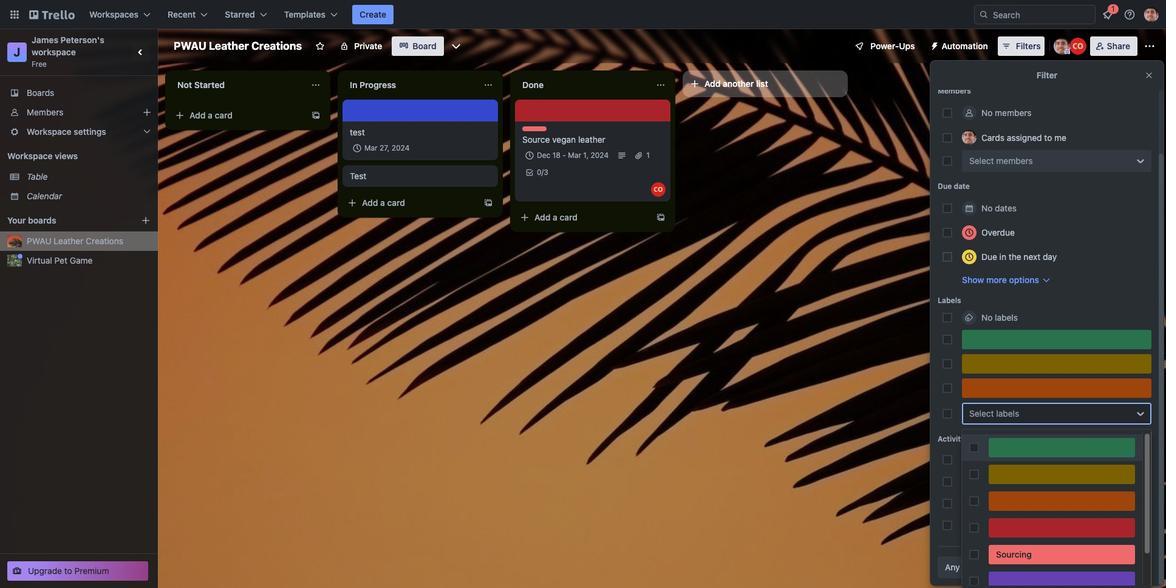 Task type: vqa. For each thing, say whether or not it's contained in the screenshot.
"to"
yes



Task type: locate. For each thing, give the bounding box(es) containing it.
leather inside board name text field
[[209, 39, 249, 52]]

due left date
[[938, 182, 952, 191]]

2 vertical spatial a
[[553, 212, 558, 222]]

2 vertical spatial no
[[982, 312, 993, 323]]

1 horizontal spatial add a card button
[[343, 193, 479, 213]]

to right upgrade
[[64, 566, 72, 576]]

members
[[938, 86, 971, 95], [27, 107, 63, 117]]

0 horizontal spatial pwau leather creations
[[27, 236, 123, 246]]

0 horizontal spatial pwau
[[27, 236, 51, 246]]

the
[[1009, 252, 1022, 262], [998, 454, 1011, 465], [998, 476, 1011, 487], [998, 498, 1011, 508], [1035, 520, 1048, 530]]

james peterson (jamespeterson93) image up the "filter"
[[1054, 38, 1071, 55]]

pwau down recent dropdown button
[[174, 39, 206, 52]]

active for active in the last two weeks
[[962, 476, 987, 487]]

customize views image
[[450, 40, 462, 52]]

ups
[[899, 41, 915, 51]]

card
[[215, 110, 233, 120], [387, 197, 405, 208], [560, 212, 578, 222]]

1 vertical spatial active
[[962, 476, 987, 487]]

leather inside pwau leather creations link
[[54, 236, 83, 246]]

1 vertical spatial due
[[982, 252, 997, 262]]

0 vertical spatial active
[[962, 454, 987, 465]]

four
[[1029, 498, 1045, 508], [1067, 520, 1082, 530]]

add inside button
[[705, 78, 721, 89]]

0 horizontal spatial a
[[208, 110, 213, 120]]

active for active in the last week
[[962, 454, 987, 465]]

no up cards
[[982, 108, 993, 118]]

upgrade to premium
[[28, 566, 109, 576]]

dec
[[537, 151, 551, 160]]

labels down show more options button
[[995, 312, 1018, 323]]

1 horizontal spatial mar
[[568, 151, 581, 160]]

peterson's
[[61, 35, 104, 45]]

the up the active in the last two weeks
[[998, 454, 1011, 465]]

two
[[1029, 476, 1044, 487]]

0 vertical spatial leather
[[209, 39, 249, 52]]

1 vertical spatial labels
[[997, 408, 1020, 419]]

select up active in the last week
[[970, 408, 994, 419]]

create from template… image
[[311, 111, 321, 120], [656, 213, 666, 222]]

your boards
[[7, 215, 56, 225]]

2 horizontal spatial a
[[553, 212, 558, 222]]

workspace navigation collapse icon image
[[132, 44, 149, 61]]

christina overa (christinaovera) image
[[1070, 38, 1087, 55], [651, 182, 666, 197]]

labels up active in the last week
[[997, 408, 1020, 419]]

0 horizontal spatial due
[[938, 182, 952, 191]]

3
[[544, 168, 548, 177]]

members down boards
[[27, 107, 63, 117]]

pwau up the virtual
[[27, 236, 51, 246]]

card for done
[[560, 212, 578, 222]]

labels
[[938, 296, 961, 305]]

power-
[[871, 41, 899, 51]]

1 no from the top
[[982, 108, 993, 118]]

in up without
[[989, 498, 996, 508]]

james peterson (jamespeterson93) image
[[1054, 38, 1071, 55], [962, 130, 977, 145]]

calendar link
[[27, 190, 151, 202]]

sourcing for sourcing source vegan leather
[[522, 126, 554, 135]]

board link
[[392, 36, 444, 56]]

members down automation button
[[938, 86, 971, 95]]

leather
[[578, 134, 606, 145]]

in right activity on the bottom of page
[[1026, 520, 1033, 530]]

settings
[[74, 126, 106, 137]]

2 horizontal spatial add a card
[[535, 212, 578, 222]]

the for day
[[1009, 252, 1022, 262]]

1 horizontal spatial card
[[387, 197, 405, 208]]

virtual pet game link
[[27, 255, 151, 267]]

back to home image
[[29, 5, 75, 24]]

add a card button for in progress
[[343, 193, 479, 213]]

1 active from the top
[[962, 454, 987, 465]]

no
[[982, 108, 993, 118], [982, 203, 993, 213], [982, 312, 993, 323]]

1 vertical spatial a
[[380, 197, 385, 208]]

last for week
[[1013, 454, 1027, 465]]

four down two
[[1029, 498, 1045, 508]]

no down more
[[982, 312, 993, 323]]

add a card for in progress
[[362, 197, 405, 208]]

1 horizontal spatial sourcing
[[996, 549, 1032, 560]]

your boards with 2 items element
[[7, 213, 123, 228]]

pet
[[54, 255, 67, 265]]

1 vertical spatial card
[[387, 197, 405, 208]]

2 no from the top
[[982, 203, 993, 213]]

2 select from the top
[[970, 408, 994, 419]]

0 vertical spatial add a card
[[190, 110, 233, 120]]

leather down "your boards with 2 items" element
[[54, 236, 83, 246]]

0 vertical spatial pwau leather creations
[[174, 39, 302, 52]]

labels
[[995, 312, 1018, 323], [997, 408, 1020, 419]]

show menu image
[[1144, 40, 1156, 52]]

free
[[32, 60, 47, 69]]

views
[[55, 151, 78, 161]]

1 horizontal spatial add a card
[[362, 197, 405, 208]]

1 horizontal spatial 2024
[[591, 151, 609, 160]]

0 horizontal spatial color: bold red, title: "sourcing" element
[[522, 126, 554, 135]]

add a card down the 3
[[535, 212, 578, 222]]

1 vertical spatial members
[[997, 156, 1033, 166]]

due for due in the next day
[[982, 252, 997, 262]]

in up 'show more options'
[[1000, 252, 1007, 262]]

members up cards assigned to me
[[995, 108, 1032, 118]]

sourcing inside sourcing source vegan leather
[[522, 126, 554, 135]]

0 horizontal spatial 2024
[[392, 143, 410, 152]]

star or unstar board image
[[315, 41, 325, 51]]

last down the active in the last two weeks
[[1013, 498, 1027, 508]]

color: bold red, title: "sourcing" element up color: purple, title: none image
[[989, 545, 1135, 564]]

workspace up workspace views
[[27, 126, 71, 137]]

private
[[354, 41, 382, 51]]

color: bold red, title: "sourcing" element up dec
[[522, 126, 554, 135]]

color: bold red, title: "sourcing" element
[[522, 126, 554, 135], [989, 545, 1135, 564]]

filter
[[1037, 70, 1058, 80]]

0 vertical spatial creations
[[251, 39, 302, 52]]

create
[[360, 9, 386, 19]]

2 vertical spatial active
[[962, 498, 987, 508]]

the for four
[[998, 498, 1011, 508]]

no for no members
[[982, 108, 993, 118]]

add a card button
[[170, 106, 306, 125], [343, 193, 479, 213], [515, 208, 651, 227]]

james
[[32, 35, 58, 45]]

pwau leather creations
[[174, 39, 302, 52], [27, 236, 123, 246]]

color: yellow, title: none element
[[962, 354, 1152, 374]]

sourcing
[[522, 126, 554, 135], [996, 549, 1032, 560]]

in for due in the next day
[[1000, 252, 1007, 262]]

color: orange, title: none element
[[962, 378, 1152, 398]]

mar left 27, at the top of page
[[364, 143, 378, 152]]

0 vertical spatial select
[[970, 156, 994, 166]]

starred
[[225, 9, 255, 19]]

1 vertical spatial four
[[1067, 520, 1082, 530]]

to left me
[[1045, 132, 1052, 142]]

1 vertical spatial sourcing
[[996, 549, 1032, 560]]

workspace inside dropdown button
[[27, 126, 71, 137]]

1 horizontal spatial pwau leather creations
[[174, 39, 302, 52]]

recent
[[168, 9, 196, 19]]

four down the color: orange, title: none "image"
[[1067, 520, 1082, 530]]

1 horizontal spatial color: bold red, title: "sourcing" element
[[989, 545, 1135, 564]]

1 horizontal spatial creations
[[251, 39, 302, 52]]

2024 right 27, at the top of page
[[392, 143, 410, 152]]

mar
[[364, 143, 378, 152], [568, 151, 581, 160]]

3 no from the top
[[982, 312, 993, 323]]

no for no dates
[[982, 203, 993, 213]]

james peterson (jamespeterson93) image
[[1145, 7, 1159, 22]]

due up more
[[982, 252, 997, 262]]

workspace settings
[[27, 126, 106, 137]]

1 vertical spatial creations
[[86, 236, 123, 246]]

2 active from the top
[[962, 476, 987, 487]]

0 horizontal spatial james peterson (jamespeterson93) image
[[962, 130, 977, 145]]

0 horizontal spatial christina overa (christinaovera) image
[[651, 182, 666, 197]]

leather
[[209, 39, 249, 52], [54, 236, 83, 246]]

members
[[995, 108, 1032, 118], [997, 156, 1033, 166]]

0 horizontal spatial members
[[27, 107, 63, 117]]

1 vertical spatial add a card
[[362, 197, 405, 208]]

members for no members
[[995, 108, 1032, 118]]

calendar
[[27, 191, 62, 201]]

2024
[[392, 143, 410, 152], [591, 151, 609, 160]]

the up activity on the bottom of page
[[998, 498, 1011, 508]]

1 vertical spatial no
[[982, 203, 993, 213]]

mar inside checkbox
[[364, 143, 378, 152]]

Board name text field
[[168, 36, 308, 56]]

no left dates
[[982, 203, 993, 213]]

1 horizontal spatial christina overa (christinaovera) image
[[1070, 38, 1087, 55]]

vegan
[[552, 134, 576, 145]]

1 horizontal spatial due
[[982, 252, 997, 262]]

1 vertical spatial to
[[64, 566, 72, 576]]

no members
[[982, 108, 1032, 118]]

weeks up color: red, title: none image
[[1047, 498, 1072, 508]]

active in the last four weeks
[[962, 498, 1072, 508]]

a
[[208, 110, 213, 120], [380, 197, 385, 208], [553, 212, 558, 222]]

sourcing up dec
[[522, 126, 554, 135]]

0 vertical spatial due
[[938, 182, 952, 191]]

pwau leather creations up game
[[27, 236, 123, 246]]

card for in progress
[[387, 197, 405, 208]]

add a card button down the 3
[[515, 208, 651, 227]]

show more options button
[[962, 274, 1052, 286]]

sourcing down activity on the bottom of page
[[996, 549, 1032, 560]]

1 horizontal spatial pwau
[[174, 39, 206, 52]]

the for two
[[998, 476, 1011, 487]]

the for week
[[998, 454, 1011, 465]]

weeks for active in the last two weeks
[[1046, 476, 1070, 487]]

0 vertical spatial members
[[938, 86, 971, 95]]

in
[[1000, 252, 1007, 262], [989, 454, 996, 465], [989, 476, 996, 487], [989, 498, 996, 508], [1026, 520, 1033, 530]]

2024 right 1, at the right top
[[591, 151, 609, 160]]

select for select members
[[970, 156, 994, 166]]

0 vertical spatial members
[[995, 108, 1032, 118]]

active up without
[[962, 498, 987, 508]]

Not Started text field
[[170, 75, 304, 95]]

members down cards assigned to me
[[997, 156, 1033, 166]]

mar inside option
[[568, 151, 581, 160]]

power-ups
[[871, 41, 915, 51]]

1 vertical spatial pwau leather creations
[[27, 236, 123, 246]]

workspace
[[32, 47, 76, 57]]

pwau leather creations down starred
[[174, 39, 302, 52]]

add left 'another'
[[705, 78, 721, 89]]

share
[[1107, 41, 1131, 51]]

cards assigned to me
[[982, 132, 1067, 142]]

last left two
[[1013, 476, 1027, 487]]

pwau inside board name text field
[[174, 39, 206, 52]]

0 vertical spatial labels
[[995, 312, 1018, 323]]

3 active from the top
[[962, 498, 987, 508]]

weeks down the color: orange, title: none "image"
[[1085, 520, 1109, 530]]

1 select from the top
[[970, 156, 994, 166]]

workspace up table
[[7, 151, 53, 161]]

-
[[563, 151, 566, 160]]

0 horizontal spatial mar
[[364, 143, 378, 152]]

1 vertical spatial workspace
[[7, 151, 53, 161]]

0 vertical spatial to
[[1045, 132, 1052, 142]]

a for done
[[553, 212, 558, 222]]

upgrade to premium link
[[7, 561, 148, 581]]

in down active in the last week
[[989, 476, 996, 487]]

0 horizontal spatial sourcing
[[522, 126, 554, 135]]

members link
[[0, 103, 158, 122]]

weeks
[[1046, 476, 1070, 487], [1047, 498, 1072, 508], [1085, 520, 1109, 530]]

1 vertical spatial select
[[970, 408, 994, 419]]

add down test
[[362, 197, 378, 208]]

Done text field
[[515, 75, 649, 95]]

the down the color: orange, title: none "image"
[[1035, 520, 1048, 530]]

0 vertical spatial create from template… image
[[311, 111, 321, 120]]

add a card button down test link on the left top
[[343, 193, 479, 213]]

color: green, title: none image
[[989, 438, 1135, 457]]

activity
[[995, 520, 1024, 530]]

0 horizontal spatial card
[[215, 110, 233, 120]]

0 horizontal spatial four
[[1029, 498, 1045, 508]]

2 vertical spatial card
[[560, 212, 578, 222]]

1 vertical spatial create from template… image
[[656, 213, 666, 222]]

add down 0 / 3
[[535, 212, 551, 222]]

add a card button down not started text field
[[170, 106, 306, 125]]

creations up virtual pet game link
[[86, 236, 123, 246]]

1 vertical spatial members
[[27, 107, 63, 117]]

add a card down test
[[362, 197, 405, 208]]

date
[[954, 182, 970, 191]]

recent button
[[160, 5, 215, 24]]

cards
[[982, 132, 1005, 142]]

me
[[1055, 132, 1067, 142]]

due date
[[938, 182, 970, 191]]

0 vertical spatial pwau
[[174, 39, 206, 52]]

assigned
[[1007, 132, 1042, 142]]

creations down templates
[[251, 39, 302, 52]]

0 vertical spatial christina overa (christinaovera) image
[[1070, 38, 1087, 55]]

add a card button for done
[[515, 208, 651, 227]]

due in the next day
[[982, 252, 1057, 262]]

0 vertical spatial sourcing
[[522, 126, 554, 135]]

0 vertical spatial no
[[982, 108, 993, 118]]

mar right -
[[568, 151, 581, 160]]

the left next
[[1009, 252, 1022, 262]]

1,
[[583, 151, 589, 160]]

last for two
[[1013, 476, 1027, 487]]

0 vertical spatial workspace
[[27, 126, 71, 137]]

options
[[1009, 275, 1039, 285]]

creations inside board name text field
[[251, 39, 302, 52]]

0 horizontal spatial leather
[[54, 236, 83, 246]]

james peterson (jamespeterson93) image left cards
[[962, 130, 977, 145]]

due
[[938, 182, 952, 191], [982, 252, 997, 262]]

select members
[[970, 156, 1033, 166]]

labels for no labels
[[995, 312, 1018, 323]]

in up the active in the last two weeks
[[989, 454, 996, 465]]

2 vertical spatial add a card
[[535, 212, 578, 222]]

add another list
[[705, 78, 768, 89]]

last left the week
[[1013, 454, 1027, 465]]

1 vertical spatial leather
[[54, 236, 83, 246]]

1 horizontal spatial james peterson (jamespeterson93) image
[[1054, 38, 1071, 55]]

active down activity
[[962, 454, 987, 465]]

the down active in the last week
[[998, 476, 1011, 487]]

0 vertical spatial weeks
[[1046, 476, 1070, 487]]

0 horizontal spatial to
[[64, 566, 72, 576]]

show
[[962, 275, 984, 285]]

source vegan leather link
[[522, 134, 663, 146]]

2 horizontal spatial add a card button
[[515, 208, 651, 227]]

1 vertical spatial weeks
[[1047, 498, 1072, 508]]

1 horizontal spatial a
[[380, 197, 385, 208]]

no dates
[[982, 203, 1017, 213]]

0 horizontal spatial add a card
[[190, 110, 233, 120]]

1 horizontal spatial leather
[[209, 39, 249, 52]]

add a card down started
[[190, 110, 233, 120]]

Mar 27, 2024 checkbox
[[350, 141, 413, 156]]

active down active in the last week
[[962, 476, 987, 487]]

0 vertical spatial four
[[1029, 498, 1045, 508]]

0 vertical spatial card
[[215, 110, 233, 120]]

create button
[[352, 5, 394, 24]]

select down cards
[[970, 156, 994, 166]]

weeks up the color: orange, title: none "image"
[[1046, 476, 1070, 487]]

1 vertical spatial pwau
[[27, 236, 51, 246]]

leather down starred
[[209, 39, 249, 52]]

filters
[[1016, 41, 1041, 51]]

2 horizontal spatial card
[[560, 212, 578, 222]]



Task type: describe. For each thing, give the bounding box(es) containing it.
james peterson's workspace free
[[32, 35, 107, 69]]

1 horizontal spatial create from template… image
[[656, 213, 666, 222]]

not started
[[177, 80, 225, 90]]

a for in progress
[[380, 197, 385, 208]]

add a card for done
[[535, 212, 578, 222]]

1 horizontal spatial to
[[1045, 132, 1052, 142]]

dec 18 - mar 1, 2024
[[537, 151, 609, 160]]

table link
[[27, 171, 151, 183]]

workspaces
[[89, 9, 139, 19]]

starred button
[[218, 5, 274, 24]]

source
[[522, 134, 550, 145]]

james peterson's workspace link
[[32, 35, 107, 57]]

boards
[[28, 215, 56, 225]]

mar 27, 2024
[[364, 143, 410, 152]]

0 horizontal spatial add a card button
[[170, 106, 306, 125]]

private button
[[332, 36, 390, 56]]

any match
[[945, 562, 987, 572]]

in for active in the last four weeks
[[989, 498, 996, 508]]

In Progress text field
[[343, 75, 476, 95]]

1 horizontal spatial members
[[938, 86, 971, 95]]

in for active in the last week
[[989, 454, 996, 465]]

open information menu image
[[1124, 9, 1136, 21]]

add board image
[[141, 216, 151, 225]]

1 notification image
[[1101, 7, 1115, 22]]

j
[[14, 45, 20, 59]]

add another list button
[[683, 70, 848, 97]]

last for four
[[1013, 498, 1027, 508]]

pwau inside pwau leather creations link
[[27, 236, 51, 246]]

27,
[[380, 143, 390, 152]]

any
[[945, 562, 960, 572]]

workspace views
[[7, 151, 78, 161]]

select for select labels
[[970, 408, 994, 419]]

more
[[987, 275, 1007, 285]]

0 horizontal spatial create from template… image
[[311, 111, 321, 120]]

0 / 3
[[537, 168, 548, 177]]

automation button
[[925, 36, 996, 56]]

virtual
[[27, 255, 52, 265]]

sourcing source vegan leather
[[522, 126, 606, 145]]

due for due date
[[938, 182, 952, 191]]

workspaces button
[[82, 5, 158, 24]]

2 vertical spatial weeks
[[1085, 520, 1109, 530]]

without
[[962, 520, 993, 530]]

list
[[756, 78, 768, 89]]

test link
[[350, 170, 491, 182]]

active in the last week
[[962, 454, 1050, 465]]

templates button
[[277, 5, 345, 24]]

/
[[542, 168, 544, 177]]

power-ups button
[[846, 36, 923, 56]]

match
[[962, 562, 987, 572]]

1 vertical spatial color: bold red, title: "sourcing" element
[[989, 545, 1135, 564]]

workspace for workspace settings
[[27, 126, 71, 137]]

color: orange, title: none image
[[989, 491, 1135, 511]]

j link
[[7, 43, 27, 62]]

boards
[[27, 87, 54, 98]]

in for active in the last two weeks
[[989, 476, 996, 487]]

0 vertical spatial james peterson (jamespeterson93) image
[[1054, 38, 1071, 55]]

started
[[194, 80, 225, 90]]

Search field
[[989, 5, 1095, 24]]

color: green, title: none element
[[962, 330, 1152, 349]]

workspace for workspace views
[[7, 151, 53, 161]]

without activity in the last four weeks
[[962, 520, 1109, 530]]

pwau leather creations link
[[27, 235, 151, 247]]

color: red, title: none image
[[989, 518, 1135, 538]]

upgrade
[[28, 566, 62, 576]]

automation
[[942, 41, 988, 51]]

create from template… image
[[484, 198, 493, 208]]

your
[[7, 215, 26, 225]]

color: yellow, title: none image
[[989, 465, 1135, 484]]

overdue
[[982, 227, 1015, 238]]

dates
[[995, 203, 1017, 213]]

last down the color: orange, title: none "image"
[[1050, 520, 1064, 530]]

in
[[350, 80, 357, 90]]

pwau leather creations inside board name text field
[[174, 39, 302, 52]]

Dec 18 - Mar 1, 2024 checkbox
[[522, 148, 612, 163]]

activity
[[938, 434, 965, 443]]

0 vertical spatial a
[[208, 110, 213, 120]]

share button
[[1090, 36, 1138, 56]]

sourcing for sourcing
[[996, 549, 1032, 560]]

filters button
[[998, 36, 1045, 56]]

0
[[537, 168, 542, 177]]

week
[[1029, 454, 1050, 465]]

18
[[553, 151, 561, 160]]

members for select members
[[997, 156, 1033, 166]]

day
[[1043, 252, 1057, 262]]

primary element
[[0, 0, 1166, 29]]

2024 inside checkbox
[[392, 143, 410, 152]]

close popover image
[[1145, 70, 1154, 80]]

progress
[[360, 80, 396, 90]]

search image
[[979, 10, 989, 19]]

board
[[413, 41, 437, 51]]

no for no labels
[[982, 312, 993, 323]]

sm image
[[925, 36, 942, 53]]

add down 'not started'
[[190, 110, 206, 120]]

weeks for active in the last four weeks
[[1047, 498, 1072, 508]]

show more options
[[962, 275, 1039, 285]]

1 vertical spatial james peterson (jamespeterson93) image
[[962, 130, 977, 145]]

test
[[350, 127, 365, 137]]

0 horizontal spatial creations
[[86, 236, 123, 246]]

templates
[[284, 9, 326, 19]]

game
[[70, 255, 93, 265]]

active for active in the last four weeks
[[962, 498, 987, 508]]

boards link
[[0, 83, 158, 103]]

0 vertical spatial color: bold red, title: "sourcing" element
[[522, 126, 554, 135]]

next
[[1024, 252, 1041, 262]]

table
[[27, 171, 48, 182]]

color: purple, title: none image
[[989, 572, 1135, 588]]

done
[[522, 80, 544, 90]]

in progress
[[350, 80, 396, 90]]

2024 inside option
[[591, 151, 609, 160]]

premium
[[74, 566, 109, 576]]

this member is an admin of this board. image
[[1065, 49, 1070, 55]]

1 vertical spatial christina overa (christinaovera) image
[[651, 182, 666, 197]]

labels for select labels
[[997, 408, 1020, 419]]

test link
[[350, 126, 491, 139]]

1
[[646, 151, 650, 160]]

virtual pet game
[[27, 255, 93, 265]]

1 horizontal spatial four
[[1067, 520, 1082, 530]]



